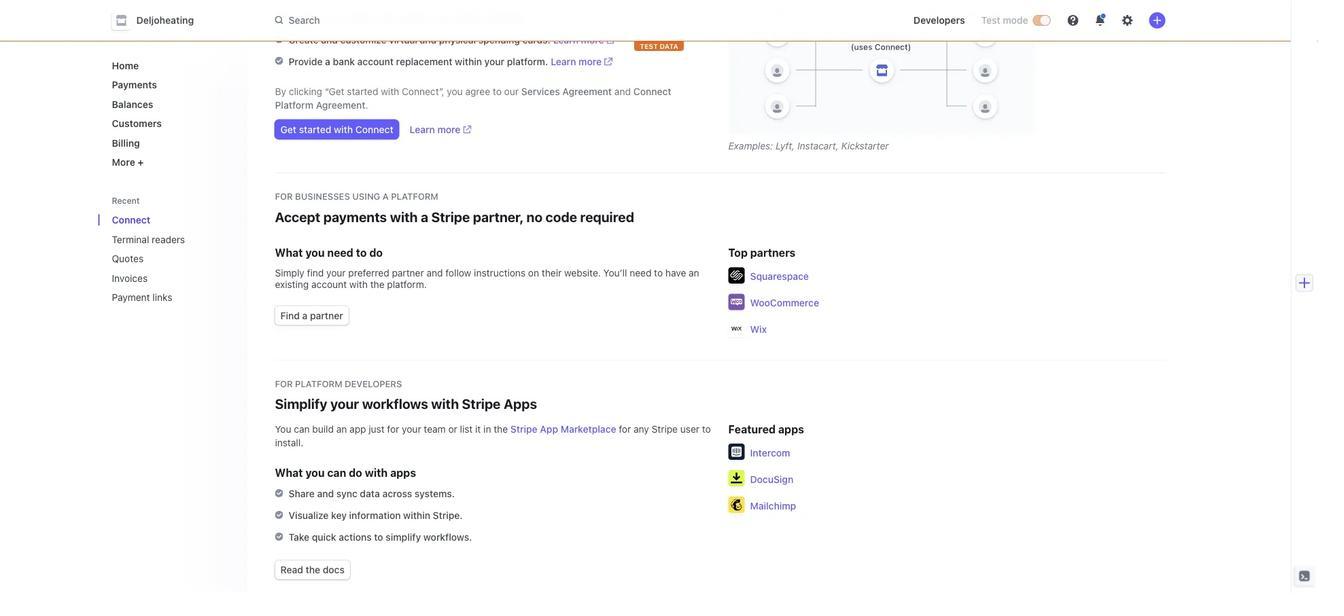 Task type: locate. For each thing, give the bounding box(es) containing it.
balances
[[112, 99, 153, 110]]

connect down .
[[356, 124, 394, 135]]

1 horizontal spatial do
[[369, 247, 383, 259]]

stripe left partner,
[[431, 209, 470, 225]]

virtual
[[389, 34, 417, 45]]

home
[[112, 60, 139, 71]]

you up the share
[[306, 467, 325, 479]]

across
[[382, 489, 412, 500]]

1 vertical spatial or
[[448, 424, 458, 435]]

started up .
[[347, 86, 378, 97]]

do up preferred
[[369, 247, 383, 259]]

1 horizontal spatial need
[[630, 268, 652, 279]]

and down money
[[321, 34, 338, 45]]

0 vertical spatial or
[[436, 12, 445, 23]]

1 horizontal spatial partner
[[392, 268, 424, 279]]

terminal readers link
[[106, 228, 218, 251]]

an
[[689, 268, 700, 279], [336, 424, 347, 435]]

0 vertical spatial learn more
[[553, 34, 604, 45]]

2 for from the left
[[619, 424, 631, 435]]

1 horizontal spatial within
[[455, 56, 482, 67]]

need inside simply find your preferred partner and follow instructions on their website. you'll need to have an existing account with the platform.
[[630, 268, 652, 279]]

what for what you can do with apps
[[275, 467, 303, 479]]

your inside simply find your preferred partner and follow instructions on their website. you'll need to have an existing account with the platform.
[[326, 268, 346, 279]]

an left app
[[336, 424, 347, 435]]

to
[[493, 86, 502, 97], [356, 247, 367, 259], [654, 268, 663, 279], [702, 424, 711, 435], [374, 532, 383, 543]]

2 vertical spatial more
[[438, 124, 461, 135]]

cards.
[[523, 34, 551, 45]]

0 horizontal spatial within
[[403, 510, 430, 522]]

the
[[370, 279, 385, 290], [494, 424, 508, 435], [306, 565, 320, 576]]

customers link
[[106, 113, 237, 135]]

agreement
[[563, 86, 612, 97], [316, 99, 366, 111]]

platform up simplify on the left bottom of page
[[295, 379, 343, 389]]

1 vertical spatial started
[[299, 124, 331, 135]]

connect up terminal
[[112, 215, 150, 226]]

your down spending
[[485, 56, 505, 67]]

0 horizontal spatial or
[[436, 12, 445, 23]]

learn for platform.
[[551, 56, 576, 67]]

for inside for any stripe user to install.
[[619, 424, 631, 435]]

0 vertical spatial connect
[[634, 86, 672, 97]]

1 horizontal spatial agreement
[[563, 86, 612, 97]]

1 vertical spatial learn more
[[551, 56, 602, 67]]

read
[[281, 565, 303, 576]]

connect",
[[402, 86, 444, 97]]

0 horizontal spatial partner
[[310, 310, 343, 321]]

2 what from the top
[[275, 467, 303, 479]]

deljoheating button
[[112, 11, 208, 30]]

1 horizontal spatial an
[[689, 268, 700, 279]]

what up simply
[[275, 247, 303, 259]]

1 vertical spatial can
[[327, 467, 346, 479]]

0 vertical spatial started
[[347, 86, 378, 97]]

take quick actions to simplify workflows.
[[289, 532, 472, 543]]

invoices link
[[106, 267, 218, 289]]

you left agree
[[447, 86, 463, 97]]

out
[[380, 12, 395, 23]]

quick
[[312, 532, 336, 543]]

2 horizontal spatial connect
[[634, 86, 672, 97]]

accept payments with a stripe partner, no code required
[[275, 209, 634, 225]]

read the docs link
[[275, 561, 350, 580]]

you up find
[[306, 247, 325, 259]]

pin to navigation image
[[225, 292, 236, 303]]

partner right preferred
[[392, 268, 424, 279]]

0 vertical spatial can
[[294, 424, 310, 435]]

bank
[[333, 56, 355, 67]]

platform up accept payments with a stripe partner, no code required
[[391, 191, 438, 202]]

agree
[[465, 86, 490, 97]]

platform. left 'follow'
[[387, 279, 427, 290]]

more for create and customize virtual and physical spending cards.
[[581, 34, 604, 45]]

clicking
[[289, 86, 322, 97]]

0 vertical spatial platform
[[391, 191, 438, 202]]

no
[[527, 209, 543, 225]]

0 vertical spatial within
[[455, 56, 482, 67]]

code
[[546, 209, 577, 225]]

stripe right any
[[652, 424, 678, 435]]

1 for from the top
[[275, 191, 293, 202]]

2 vertical spatial connect
[[112, 215, 150, 226]]

0 vertical spatial do
[[369, 247, 383, 259]]

0 horizontal spatial connect
[[112, 215, 150, 226]]

1 vertical spatial account
[[312, 279, 347, 290]]

to left "our"
[[493, 86, 502, 97]]

1 horizontal spatial or
[[448, 424, 458, 435]]

1 vertical spatial the
[[494, 424, 508, 435]]

stripe.
[[433, 510, 463, 522]]

0 vertical spatial more
[[581, 34, 604, 45]]

providers.
[[483, 12, 528, 23]]

find
[[307, 268, 324, 279]]

1 for from the left
[[387, 424, 399, 435]]

0 horizontal spatial the
[[306, 565, 320, 576]]

do up sync
[[349, 467, 362, 479]]

wix
[[750, 324, 767, 335]]

to up preferred
[[356, 247, 367, 259]]

0 horizontal spatial account
[[312, 279, 347, 290]]

the right in
[[494, 424, 508, 435]]

connect link
[[106, 209, 218, 231]]

1 vertical spatial for
[[275, 379, 293, 389]]

recent
[[112, 196, 140, 206]]

account down what you need to do
[[312, 279, 347, 290]]

1 vertical spatial within
[[403, 510, 430, 522]]

1 horizontal spatial apps
[[779, 423, 804, 436]]

with inside get started with connect button
[[334, 124, 353, 135]]

and left 'follow'
[[427, 268, 443, 279]]

can
[[294, 424, 310, 435], [327, 467, 346, 479]]

more right cards.
[[581, 34, 604, 45]]

for for simplify your workflows with stripe apps
[[275, 379, 293, 389]]

for
[[275, 191, 293, 202], [275, 379, 293, 389]]

connect inside the recent element
[[112, 215, 150, 226]]

website.
[[564, 268, 601, 279]]

learn more link right cards.
[[553, 33, 615, 47]]

more up services agreement link
[[579, 56, 602, 67]]

examples: lyft, instacart, kickstarter
[[729, 140, 889, 152]]

partner right the find
[[310, 310, 343, 321]]

share and sync data across systems.
[[289, 489, 455, 500]]

started inside button
[[299, 124, 331, 135]]

stripe up "it"
[[462, 396, 501, 412]]

services
[[521, 86, 560, 97]]

learn down connect",
[[410, 124, 435, 135]]

1 vertical spatial what
[[275, 467, 303, 479]]

learn more down connect",
[[410, 124, 461, 135]]

just
[[369, 424, 385, 435]]

learn more link down by clicking "get started with connect", you agree to our services agreement and
[[410, 123, 472, 136]]

any
[[634, 424, 649, 435]]

notifications image
[[1095, 15, 1106, 26]]

1 horizontal spatial started
[[347, 86, 378, 97]]

have
[[666, 268, 686, 279]]

what you need to do
[[275, 247, 383, 259]]

connect inside the connect platform agreement
[[634, 86, 672, 97]]

your right find
[[326, 268, 346, 279]]

examples:
[[729, 140, 773, 152]]

with down what you need to do
[[349, 279, 368, 290]]

by
[[275, 86, 286, 97]]

connect down test
[[634, 86, 672, 97]]

1 vertical spatial learn
[[551, 56, 576, 67]]

1 horizontal spatial for
[[619, 424, 631, 435]]

simplify your workflows with stripe apps
[[275, 396, 537, 412]]

featured
[[729, 423, 776, 436]]

0 horizontal spatial for
[[387, 424, 399, 435]]

2 vertical spatial learn more
[[410, 124, 461, 135]]

agreement down "get at left top
[[316, 99, 366, 111]]

learn more link
[[553, 33, 615, 47], [551, 55, 613, 68], [410, 123, 472, 136]]

payments
[[323, 209, 387, 225]]

1 vertical spatial platform.
[[387, 279, 427, 290]]

0 horizontal spatial platform.
[[387, 279, 427, 290]]

for up 'accept'
[[275, 191, 293, 202]]

apps up across
[[390, 467, 416, 479]]

learn
[[553, 34, 579, 45], [551, 56, 576, 67], [410, 124, 435, 135]]

account
[[357, 56, 394, 67], [312, 279, 347, 290]]

0 vertical spatial for
[[275, 191, 293, 202]]

learn more right cards.
[[553, 34, 604, 45]]

replacement
[[396, 56, 453, 67]]

more
[[581, 34, 604, 45], [579, 56, 602, 67], [438, 124, 461, 135]]

vendors
[[397, 12, 433, 23]]

for left any
[[619, 424, 631, 435]]

learn more up services agreement link
[[551, 56, 602, 67]]

0 vertical spatial learn
[[553, 34, 579, 45]]

1 vertical spatial connect
[[356, 124, 394, 135]]

within
[[455, 56, 482, 67], [403, 510, 430, 522]]

0 vertical spatial partner
[[392, 268, 424, 279]]

intercom
[[750, 447, 790, 459]]

0 horizontal spatial agreement
[[316, 99, 366, 111]]

with down "get at left top
[[334, 124, 353, 135]]

0 vertical spatial the
[[370, 279, 385, 290]]

1 vertical spatial you
[[306, 247, 325, 259]]

2 for from the top
[[275, 379, 293, 389]]

for right 'just'
[[387, 424, 399, 435]]

can up install. on the left of page
[[294, 424, 310, 435]]

1 vertical spatial need
[[630, 268, 652, 279]]

platform. down cards.
[[507, 56, 548, 67]]

learn up services agreement link
[[551, 56, 576, 67]]

connect for connect platform agreement
[[634, 86, 672, 97]]

0 vertical spatial an
[[689, 268, 700, 279]]

0 vertical spatial what
[[275, 247, 303, 259]]

0 horizontal spatial started
[[299, 124, 331, 135]]

connect
[[634, 86, 672, 97], [356, 124, 394, 135], [112, 215, 150, 226]]

to left have
[[654, 268, 663, 279]]

2 vertical spatial the
[[306, 565, 320, 576]]

to right user
[[702, 424, 711, 435]]

or left list
[[448, 424, 458, 435]]

partner,
[[473, 209, 524, 225]]

services agreement link
[[521, 86, 612, 97]]

within down physical
[[455, 56, 482, 67]]

an right have
[[689, 268, 700, 279]]

1 vertical spatial learn more link
[[551, 55, 613, 68]]

data
[[660, 42, 679, 50]]

account down customize
[[357, 56, 394, 67]]

2 horizontal spatial the
[[494, 424, 508, 435]]

what
[[275, 247, 303, 259], [275, 467, 303, 479]]

1 vertical spatial do
[[349, 467, 362, 479]]

with left connect",
[[381, 86, 399, 97]]

0 vertical spatial account
[[357, 56, 394, 67]]

test
[[640, 42, 658, 50]]

0 horizontal spatial apps
[[390, 467, 416, 479]]

1 vertical spatial apps
[[390, 467, 416, 479]]

agreement right services
[[563, 86, 612, 97]]

your left team
[[402, 424, 421, 435]]

within up simplify
[[403, 510, 430, 522]]

to inside simply find your preferred partner and follow instructions on their website. you'll need to have an existing account with the platform.
[[654, 268, 663, 279]]

more down by clicking "get started with connect", you agree to our services agreement and
[[438, 124, 461, 135]]

1 horizontal spatial the
[[370, 279, 385, 290]]

with up the you can build an app just for your team or list it in the stripe app marketplace
[[431, 396, 459, 412]]

the down what you need to do
[[370, 279, 385, 290]]

1 what from the top
[[275, 247, 303, 259]]

get
[[281, 124, 297, 135]]

0 horizontal spatial need
[[327, 247, 354, 259]]

apps up intercom
[[779, 423, 804, 436]]

quotes
[[112, 253, 144, 265]]

need up preferred
[[327, 247, 354, 259]]

1 horizontal spatial platform.
[[507, 56, 548, 67]]

search
[[289, 14, 320, 26]]

1 horizontal spatial connect
[[356, 124, 394, 135]]

learn more link up services agreement link
[[551, 55, 613, 68]]

learn right cards.
[[553, 34, 579, 45]]

actions
[[339, 532, 372, 543]]

or left service
[[436, 12, 445, 23]]

stripe
[[431, 209, 470, 225], [462, 396, 501, 412], [511, 424, 538, 435], [652, 424, 678, 435]]

workflows.
[[424, 532, 472, 543]]

a
[[325, 56, 330, 67], [383, 191, 389, 202], [421, 209, 428, 225], [302, 310, 308, 321]]

what up the share
[[275, 467, 303, 479]]

for up simplify on the left bottom of page
[[275, 379, 293, 389]]

add
[[289, 12, 307, 23]]

2 vertical spatial you
[[306, 467, 325, 479]]

wix link
[[750, 323, 767, 337]]

1 vertical spatial agreement
[[316, 99, 366, 111]]

do
[[369, 247, 383, 259], [349, 467, 362, 479]]

visualize
[[289, 510, 329, 522]]

the left docs
[[306, 565, 320, 576]]

2 vertical spatial learn more link
[[410, 123, 472, 136]]

top
[[729, 247, 748, 259]]

accept
[[275, 209, 320, 225]]

simply find your preferred partner and follow instructions on their website. you'll need to have an existing account with the platform.
[[275, 268, 700, 290]]

0 vertical spatial learn more link
[[553, 33, 615, 47]]

0 horizontal spatial can
[[294, 424, 310, 435]]

0 vertical spatial agreement
[[563, 86, 612, 97]]

0 horizontal spatial an
[[336, 424, 347, 435]]

and left pay
[[342, 12, 359, 23]]

agreement inside the connect platform agreement
[[316, 99, 366, 111]]

1 vertical spatial an
[[336, 424, 347, 435]]

and left sync
[[317, 489, 334, 500]]

0 vertical spatial apps
[[779, 423, 804, 436]]

preferred
[[348, 268, 389, 279]]

list
[[460, 424, 473, 435]]

started right get
[[299, 124, 331, 135]]

1 vertical spatial more
[[579, 56, 602, 67]]

can up sync
[[327, 467, 346, 479]]

0 vertical spatial platform.
[[507, 56, 548, 67]]

systems.
[[415, 489, 455, 500]]

learn more for create and customize virtual and physical spending cards.
[[553, 34, 604, 45]]

1 vertical spatial partner
[[310, 310, 343, 321]]

platform
[[391, 191, 438, 202], [295, 379, 343, 389]]

pay
[[361, 12, 377, 23]]

learn more for provide a bank account replacement within your platform.
[[551, 56, 602, 67]]

need right you'll
[[630, 268, 652, 279]]

stripe app marketplace link
[[511, 424, 616, 435]]

businesses
[[295, 191, 350, 202]]

1 vertical spatial platform
[[295, 379, 343, 389]]



Task type: describe. For each thing, give the bounding box(es) containing it.
account inside simply find your preferred partner and follow instructions on their website. you'll need to have an existing account with the platform.
[[312, 279, 347, 290]]

information
[[349, 510, 401, 522]]

learn more link for cards.
[[553, 33, 615, 47]]

with inside simply find your preferred partner and follow instructions on their website. you'll need to have an existing account with the platform.
[[349, 279, 368, 290]]

lyft,
[[776, 140, 795, 152]]

settings image
[[1122, 15, 1133, 26]]

developers
[[345, 379, 402, 389]]

visualize key information within stripe.
[[289, 510, 463, 522]]

intercom link
[[750, 446, 790, 460]]

for any stripe user to install.
[[275, 424, 711, 449]]

connect platform agreement link
[[275, 86, 672, 111]]

1 horizontal spatial platform
[[391, 191, 438, 202]]

developers
[[914, 15, 965, 26]]

"get
[[325, 86, 345, 97]]

2 vertical spatial learn
[[410, 124, 435, 135]]

build
[[312, 424, 334, 435]]

your down the for platform developers
[[330, 396, 359, 412]]

recent element
[[98, 209, 248, 309]]

customize
[[340, 34, 387, 45]]

user
[[681, 424, 700, 435]]

1 horizontal spatial can
[[327, 467, 346, 479]]

their
[[542, 268, 562, 279]]

+
[[138, 157, 144, 168]]

terminal
[[112, 234, 149, 245]]

woocommerce
[[750, 298, 819, 309]]

customers
[[112, 118, 162, 129]]

0 vertical spatial need
[[327, 247, 354, 259]]

existing
[[275, 279, 309, 290]]

team
[[424, 424, 446, 435]]

billing
[[112, 137, 140, 149]]

featured apps
[[729, 423, 804, 436]]

Search search field
[[267, 8, 650, 33]]

take
[[289, 532, 309, 543]]

docs
[[323, 565, 345, 576]]

woocommerce link
[[750, 296, 819, 310]]

to inside for any stripe user to install.
[[702, 424, 711, 435]]

the inside simply find your preferred partner and follow instructions on their website. you'll need to have an existing account with the platform.
[[370, 279, 385, 290]]

more
[[112, 157, 135, 168]]

what you can do with apps
[[275, 467, 416, 479]]

Search text field
[[267, 8, 650, 33]]

docusign link
[[750, 473, 794, 487]]

connect for connect link
[[112, 215, 150, 226]]

payment links link
[[106, 287, 218, 309]]

recent navigation links element
[[98, 190, 248, 309]]

you can build an app just for your team or list it in the stripe app marketplace
[[275, 424, 616, 435]]

simplify
[[275, 396, 327, 412]]

you for what you need to do
[[306, 247, 325, 259]]

core navigation links element
[[106, 54, 237, 173]]

test
[[982, 15, 1001, 26]]

squarespace
[[750, 271, 809, 282]]

more for provide a bank account replacement within your platform.
[[579, 56, 602, 67]]

1 horizontal spatial account
[[357, 56, 394, 67]]

provide a bank account replacement within your platform.
[[289, 56, 548, 67]]

marketplace
[[561, 424, 616, 435]]

kickstarter
[[842, 140, 889, 152]]

sync
[[336, 489, 358, 500]]

share
[[289, 489, 315, 500]]

physical
[[439, 34, 476, 45]]

test data
[[640, 42, 679, 50]]

instacart,
[[798, 140, 839, 152]]

service
[[448, 12, 480, 23]]

links
[[153, 292, 172, 303]]

readers
[[152, 234, 185, 245]]

home link
[[106, 54, 237, 77]]

you'll
[[604, 268, 627, 279]]

add money and pay out vendors or service providers.
[[289, 12, 528, 23]]

required
[[580, 209, 634, 225]]

using
[[352, 191, 380, 202]]

docusign
[[750, 474, 794, 485]]

learn more link for platform.
[[551, 55, 613, 68]]

more +
[[112, 157, 144, 168]]

payments link
[[106, 74, 237, 96]]

0 horizontal spatial do
[[349, 467, 362, 479]]

billing link
[[106, 132, 237, 154]]

stripe left app
[[511, 424, 538, 435]]

quotes link
[[106, 248, 218, 270]]

and right services agreement link
[[615, 86, 631, 97]]

terminal readers
[[112, 234, 185, 245]]

learn for cards.
[[553, 34, 579, 45]]

connect inside button
[[356, 124, 394, 135]]

platform. inside simply find your preferred partner and follow instructions on their website. you'll need to have an existing account with the platform.
[[387, 279, 427, 290]]

partners
[[751, 247, 796, 259]]

money
[[309, 12, 339, 23]]

and inside simply find your preferred partner and follow instructions on their website. you'll need to have an existing account with the platform.
[[427, 268, 443, 279]]

a inside find a partner link
[[302, 310, 308, 321]]

workflows
[[362, 396, 428, 412]]

developers link
[[908, 10, 971, 31]]

what for what you need to do
[[275, 247, 303, 259]]

partner inside simply find your preferred partner and follow instructions on their website. you'll need to have an existing account with the platform.
[[392, 268, 424, 279]]

top partners
[[729, 247, 796, 259]]

in
[[484, 424, 491, 435]]

an inside simply find your preferred partner and follow instructions on their website. you'll need to have an existing account with the platform.
[[689, 268, 700, 279]]

with right payments
[[390, 209, 418, 225]]

0 horizontal spatial platform
[[295, 379, 343, 389]]

and up replacement
[[420, 34, 437, 45]]

payment
[[112, 292, 150, 303]]

our
[[504, 86, 519, 97]]

stripe inside for any stripe user to install.
[[652, 424, 678, 435]]

squarespace link
[[750, 270, 809, 284]]

help image
[[1068, 15, 1079, 26]]

by clicking "get started with connect", you agree to our services agreement and
[[275, 86, 634, 97]]

for for accept payments with a stripe partner, no code required
[[275, 191, 293, 202]]

connect platform agreement
[[275, 86, 672, 111]]

with up share and sync data across systems.
[[365, 467, 388, 479]]

to down visualize key information within stripe.
[[374, 532, 383, 543]]

provide
[[289, 56, 323, 67]]

you for what you can do with apps
[[306, 467, 325, 479]]

simply
[[275, 268, 305, 279]]

invoices
[[112, 273, 148, 284]]

follow
[[446, 268, 472, 279]]

0 vertical spatial you
[[447, 86, 463, 97]]



Task type: vqa. For each thing, say whether or not it's contained in the screenshot.
option in the left top of the page
no



